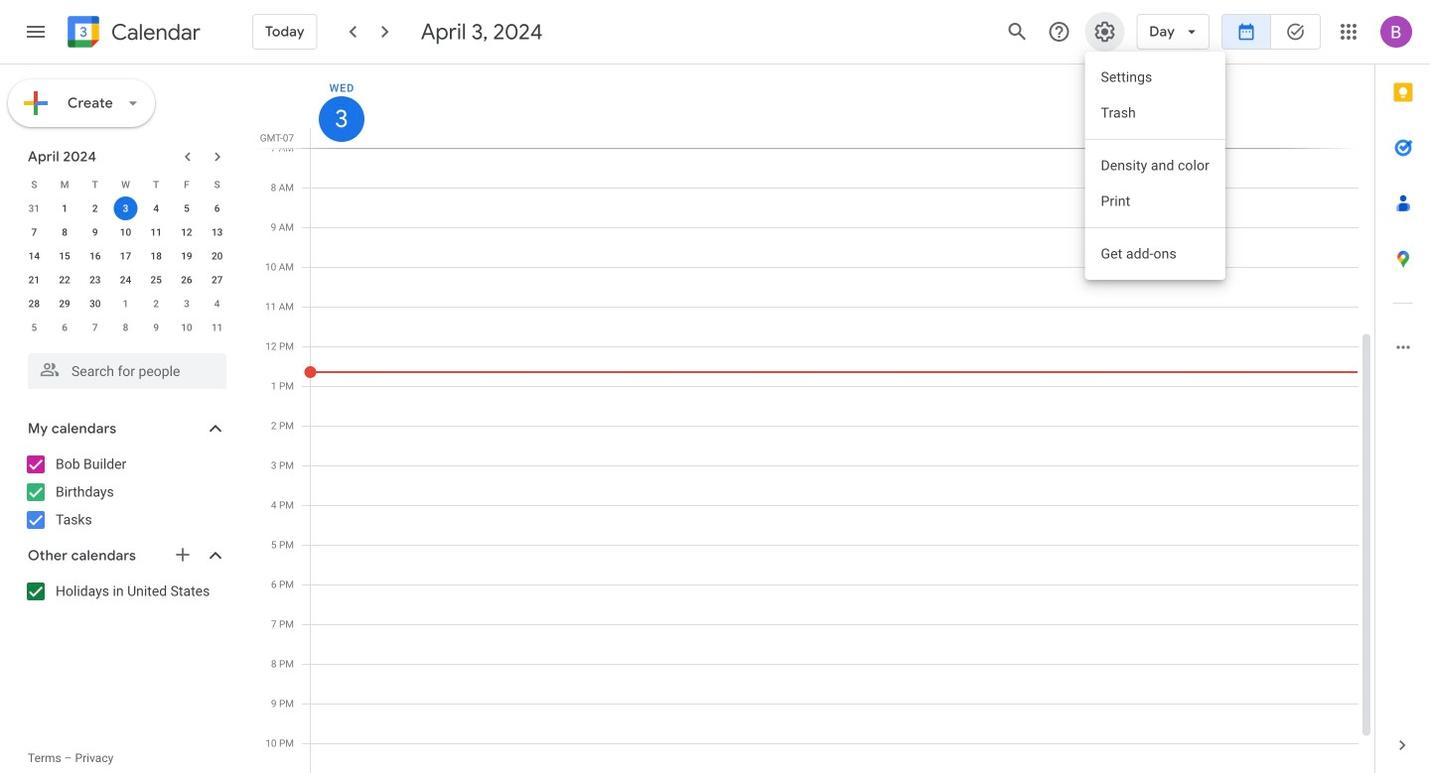 Task type: describe. For each thing, give the bounding box(es) containing it.
may 2 element
[[144, 292, 168, 316]]

6 row from the top
[[19, 292, 232, 316]]

may 1 element
[[114, 292, 138, 316]]

5 element
[[175, 197, 199, 221]]

my calendars list
[[4, 449, 246, 537]]

17 element
[[114, 244, 138, 268]]

23 element
[[83, 268, 107, 292]]

24 element
[[114, 268, 138, 292]]

1 row from the top
[[19, 173, 232, 197]]

10 element
[[114, 221, 138, 244]]

6 element
[[205, 197, 229, 221]]

settings menu menu
[[1085, 52, 1226, 280]]

7 element
[[22, 221, 46, 244]]

2 row from the top
[[19, 197, 232, 221]]

may 9 element
[[144, 316, 168, 340]]

march 31 element
[[22, 197, 46, 221]]

30 element
[[83, 292, 107, 316]]

may 4 element
[[205, 292, 229, 316]]

may 5 element
[[22, 316, 46, 340]]

19 element
[[175, 244, 199, 268]]

main drawer image
[[24, 20, 48, 44]]

may 10 element
[[175, 316, 199, 340]]

29 element
[[53, 292, 77, 316]]

15 element
[[53, 244, 77, 268]]

may 3 element
[[175, 292, 199, 316]]

calendar element
[[64, 12, 201, 56]]

7 row from the top
[[19, 316, 232, 340]]

3, today element
[[114, 197, 138, 221]]

28 element
[[22, 292, 46, 316]]

18 element
[[144, 244, 168, 268]]

may 6 element
[[53, 316, 77, 340]]



Task type: locate. For each thing, give the bounding box(es) containing it.
may 8 element
[[114, 316, 138, 340]]

may 7 element
[[83, 316, 107, 340]]

1 element
[[53, 197, 77, 221]]

heading inside the calendar element
[[107, 20, 201, 44]]

Search for people text field
[[40, 354, 215, 389]]

26 element
[[175, 268, 199, 292]]

20 element
[[205, 244, 229, 268]]

grid
[[254, 65, 1375, 774]]

8 element
[[53, 221, 77, 244]]

4 element
[[144, 197, 168, 221]]

add other calendars image
[[173, 545, 193, 565]]

25 element
[[144, 268, 168, 292]]

row group
[[19, 197, 232, 340]]

column header
[[310, 65, 1359, 148]]

13 element
[[205, 221, 229, 244]]

settings menu image
[[1093, 20, 1117, 44]]

4 row from the top
[[19, 244, 232, 268]]

april 2024 grid
[[19, 173, 232, 340]]

11 element
[[144, 221, 168, 244]]

12 element
[[175, 221, 199, 244]]

may 11 element
[[205, 316, 229, 340]]

3 row from the top
[[19, 221, 232, 244]]

9 element
[[83, 221, 107, 244]]

row
[[19, 173, 232, 197], [19, 197, 232, 221], [19, 221, 232, 244], [19, 244, 232, 268], [19, 268, 232, 292], [19, 292, 232, 316], [19, 316, 232, 340]]

14 element
[[22, 244, 46, 268]]

cell
[[110, 197, 141, 221]]

27 element
[[205, 268, 229, 292]]

wednesday, april 3, today element
[[319, 96, 365, 142]]

None search field
[[0, 346, 246, 389]]

cell inside april 2024 grid
[[110, 197, 141, 221]]

16 element
[[83, 244, 107, 268]]

5 row from the top
[[19, 268, 232, 292]]

2 element
[[83, 197, 107, 221]]

21 element
[[22, 268, 46, 292]]

22 element
[[53, 268, 77, 292]]

heading
[[107, 20, 201, 44]]

tab list
[[1376, 65, 1431, 718]]



Task type: vqa. For each thing, say whether or not it's contained in the screenshot.
Tasks Sidebar image
no



